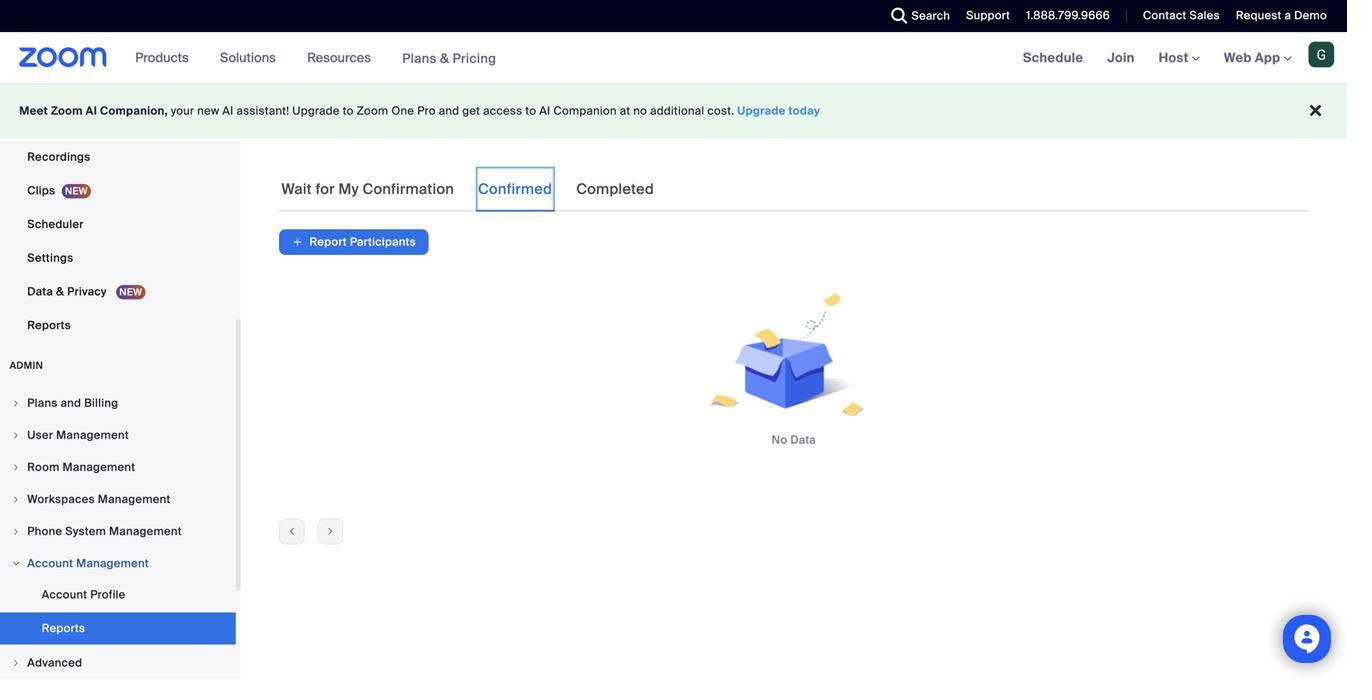 Task type: vqa. For each thing, say whether or not it's contained in the screenshot.
right image in Room Management menu item
yes



Task type: describe. For each thing, give the bounding box(es) containing it.
resources
[[307, 49, 371, 66]]

profile
[[90, 588, 126, 602]]

your
[[171, 103, 194, 118]]

right image for user
[[11, 431, 21, 440]]

user management menu item
[[0, 420, 236, 451]]

clips link
[[0, 175, 236, 207]]

& for data
[[56, 284, 64, 299]]

resources button
[[307, 32, 378, 83]]

management down workspaces management menu item
[[109, 524, 182, 539]]

clips
[[27, 183, 55, 198]]

get
[[462, 103, 480, 118]]

phone
[[27, 524, 62, 539]]

system
[[65, 524, 106, 539]]

1 upgrade from the left
[[292, 103, 340, 118]]

recordings link
[[0, 141, 236, 173]]

meet zoom ai companion, your new ai assistant! upgrade to zoom one pro and get access to ai companion at no additional cost. upgrade today
[[19, 103, 821, 118]]

management for user management
[[56, 428, 129, 443]]

participants
[[350, 235, 416, 249]]

contact
[[1143, 8, 1187, 23]]

account for account management
[[27, 556, 73, 571]]

scheduler
[[27, 217, 84, 232]]

side navigation navigation
[[0, 0, 241, 679]]

2 ai from the left
[[222, 103, 234, 118]]

room management
[[27, 460, 135, 475]]

reports inside account management menu
[[42, 621, 85, 636]]

advanced
[[27, 656, 82, 671]]

wait
[[282, 180, 312, 199]]

additional
[[650, 103, 705, 118]]

and inside 'meet zoom ai companion,' footer
[[439, 103, 459, 118]]

meet
[[19, 103, 48, 118]]

settings link
[[0, 242, 236, 274]]

access
[[483, 103, 523, 118]]

demo
[[1295, 8, 1327, 23]]

no
[[772, 433, 788, 448]]

tabs of reported participants page tab list
[[279, 167, 657, 212]]

confirmed
[[478, 180, 552, 199]]

search button
[[880, 0, 954, 32]]

completed tab
[[574, 167, 657, 212]]

join
[[1108, 49, 1135, 66]]

advanced menu item
[[0, 648, 236, 679]]

report participants button
[[279, 229, 429, 255]]

support
[[967, 8, 1010, 23]]

contact sales
[[1143, 8, 1220, 23]]

2 reports link from the top
[[0, 613, 236, 645]]

pro
[[417, 103, 436, 118]]

room
[[27, 460, 60, 475]]

management for room management
[[63, 460, 135, 475]]

product information navigation
[[123, 32, 508, 85]]

wait for my confirmation tab
[[279, 167, 457, 212]]

web app button
[[1224, 49, 1292, 66]]

new
[[197, 103, 219, 118]]

my
[[339, 180, 359, 199]]

phone system management menu item
[[0, 517, 236, 547]]

products
[[135, 49, 189, 66]]

1.888.799.9666
[[1026, 8, 1110, 23]]

today
[[789, 103, 821, 118]]

data inside personal menu menu
[[27, 284, 53, 299]]

settings
[[27, 251, 73, 265]]

admin
[[10, 359, 43, 372]]

management for workspaces management
[[98, 492, 171, 507]]

account management
[[27, 556, 149, 571]]

& for plans
[[440, 50, 449, 67]]

account management menu item
[[0, 549, 236, 579]]

host button
[[1159, 49, 1200, 66]]

account management menu
[[0, 579, 236, 646]]

schedule
[[1023, 49, 1084, 66]]

cost.
[[708, 103, 735, 118]]

app
[[1255, 49, 1281, 66]]

meet zoom ai companion, footer
[[0, 83, 1347, 139]]

admin menu menu
[[0, 388, 236, 679]]

billing
[[84, 396, 118, 411]]

request a demo
[[1236, 8, 1327, 23]]

privacy
[[67, 284, 107, 299]]

one
[[392, 103, 414, 118]]

request
[[1236, 8, 1282, 23]]

right image for room
[[11, 463, 21, 472]]

reports inside personal menu menu
[[27, 318, 71, 333]]

1 vertical spatial data
[[791, 433, 816, 448]]

account profile
[[42, 588, 126, 602]]

and inside menu item
[[61, 396, 81, 411]]

plans for plans & pricing
[[402, 50, 437, 67]]

zoom logo image
[[19, 47, 107, 67]]

recordings
[[27, 150, 90, 164]]

user
[[27, 428, 53, 443]]



Task type: locate. For each thing, give the bounding box(es) containing it.
& inside personal menu menu
[[56, 284, 64, 299]]

account inside menu item
[[27, 556, 73, 571]]

right image down admin
[[11, 399, 21, 408]]

4 right image from the top
[[11, 495, 21, 504]]

1 horizontal spatial ai
[[222, 103, 234, 118]]

right image inside advanced menu item
[[11, 658, 21, 668]]

2 upgrade from the left
[[738, 103, 786, 118]]

account profile link
[[0, 579, 236, 611]]

solutions button
[[220, 32, 283, 83]]

next page image
[[318, 525, 342, 539]]

1 horizontal spatial to
[[526, 103, 536, 118]]

0 vertical spatial and
[[439, 103, 459, 118]]

data
[[27, 284, 53, 299], [791, 433, 816, 448]]

1 ai from the left
[[86, 103, 97, 118]]

6 right image from the top
[[11, 658, 21, 668]]

1 horizontal spatial upgrade
[[738, 103, 786, 118]]

assistant!
[[237, 103, 289, 118]]

plans and billing
[[27, 396, 118, 411]]

plans and billing menu item
[[0, 388, 236, 419]]

banner
[[0, 32, 1347, 85]]

management up workspaces management
[[63, 460, 135, 475]]

plans & pricing
[[402, 50, 496, 67]]

workspaces
[[27, 492, 95, 507]]

0 horizontal spatial data
[[27, 284, 53, 299]]

and left billing
[[61, 396, 81, 411]]

0 vertical spatial account
[[27, 556, 73, 571]]

management down billing
[[56, 428, 129, 443]]

right image inside workspaces management menu item
[[11, 495, 21, 504]]

right image up right image at the left bottom of page
[[11, 495, 21, 504]]

2 right image from the top
[[11, 431, 21, 440]]

web
[[1224, 49, 1252, 66]]

&
[[440, 50, 449, 67], [56, 284, 64, 299]]

reports link
[[0, 310, 236, 342], [0, 613, 236, 645]]

plans & pricing link
[[402, 50, 496, 67], [402, 50, 496, 67]]

1 horizontal spatial zoom
[[357, 103, 389, 118]]

companion
[[554, 103, 617, 118]]

0 vertical spatial plans
[[402, 50, 437, 67]]

account down the account management
[[42, 588, 87, 602]]

1 horizontal spatial and
[[439, 103, 459, 118]]

0 horizontal spatial ai
[[86, 103, 97, 118]]

products button
[[135, 32, 196, 83]]

search
[[912, 8, 950, 23]]

confirmed tab
[[476, 167, 555, 212]]

zoom
[[51, 103, 83, 118], [357, 103, 389, 118]]

ai left companion,
[[86, 103, 97, 118]]

to down "resources" dropdown button
[[343, 103, 354, 118]]

5 right image from the top
[[11, 559, 21, 569]]

wait for my confirmation
[[282, 180, 454, 199]]

plans up meet zoom ai companion, your new ai assistant! upgrade to zoom one pro and get access to ai companion at no additional cost. upgrade today
[[402, 50, 437, 67]]

right image inside the account management menu item
[[11, 559, 21, 569]]

completed
[[576, 180, 654, 199]]

data & privacy link
[[0, 276, 236, 308]]

1 vertical spatial &
[[56, 284, 64, 299]]

report participants
[[310, 235, 416, 249]]

1 vertical spatial and
[[61, 396, 81, 411]]

0 horizontal spatial plans
[[27, 396, 58, 411]]

plans inside product information navigation
[[402, 50, 437, 67]]

plans inside menu item
[[27, 396, 58, 411]]

& left pricing
[[440, 50, 449, 67]]

2 horizontal spatial ai
[[539, 103, 551, 118]]

room management menu item
[[0, 452, 236, 483]]

workspaces management
[[27, 492, 171, 507]]

account down phone
[[27, 556, 73, 571]]

contact sales link
[[1131, 0, 1224, 32], [1143, 8, 1220, 23]]

0 horizontal spatial upgrade
[[292, 103, 340, 118]]

plans for plans and billing
[[27, 396, 58, 411]]

0 vertical spatial data
[[27, 284, 53, 299]]

for
[[316, 180, 335, 199]]

1 reports link from the top
[[0, 310, 236, 342]]

right image
[[11, 399, 21, 408], [11, 431, 21, 440], [11, 463, 21, 472], [11, 495, 21, 504], [11, 559, 21, 569], [11, 658, 21, 668]]

0 vertical spatial &
[[440, 50, 449, 67]]

data right no
[[791, 433, 816, 448]]

management
[[56, 428, 129, 443], [63, 460, 135, 475], [98, 492, 171, 507], [109, 524, 182, 539], [76, 556, 149, 571]]

right image for plans
[[11, 399, 21, 408]]

a
[[1285, 8, 1292, 23]]

right image down right image at the left bottom of page
[[11, 559, 21, 569]]

data & privacy
[[27, 284, 110, 299]]

right image left the user
[[11, 431, 21, 440]]

1.888.799.9666 button
[[1014, 0, 1114, 32], [1026, 8, 1110, 23]]

management down the room management menu item
[[98, 492, 171, 507]]

plans
[[402, 50, 437, 67], [27, 396, 58, 411]]

management for account management
[[76, 556, 149, 571]]

no data
[[772, 433, 816, 448]]

and
[[439, 103, 459, 118], [61, 396, 81, 411]]

upgrade down product information navigation
[[292, 103, 340, 118]]

2 to from the left
[[526, 103, 536, 118]]

to right access
[[526, 103, 536, 118]]

0 vertical spatial reports
[[27, 318, 71, 333]]

0 horizontal spatial and
[[61, 396, 81, 411]]

1 vertical spatial reports link
[[0, 613, 236, 645]]

right image inside the user management menu item
[[11, 431, 21, 440]]

1 vertical spatial account
[[42, 588, 87, 602]]

1 zoom from the left
[[51, 103, 83, 118]]

1 vertical spatial reports
[[42, 621, 85, 636]]

ai
[[86, 103, 97, 118], [222, 103, 234, 118], [539, 103, 551, 118]]

ai left companion
[[539, 103, 551, 118]]

2 zoom from the left
[[357, 103, 389, 118]]

right image left room
[[11, 463, 21, 472]]

data down the settings
[[27, 284, 53, 299]]

right image
[[11, 527, 21, 537]]

management inside menu item
[[98, 492, 171, 507]]

& left privacy on the left
[[56, 284, 64, 299]]

account inside menu
[[42, 588, 87, 602]]

reports down data & privacy
[[27, 318, 71, 333]]

right image inside the room management menu item
[[11, 463, 21, 472]]

sales
[[1190, 8, 1220, 23]]

pricing
[[453, 50, 496, 67]]

phone system management
[[27, 524, 182, 539]]

add image
[[292, 234, 303, 250]]

upgrade
[[292, 103, 340, 118], [738, 103, 786, 118]]

report
[[310, 235, 347, 249]]

confirmation
[[363, 180, 454, 199]]

1 horizontal spatial plans
[[402, 50, 437, 67]]

web app
[[1224, 49, 1281, 66]]

at
[[620, 103, 631, 118]]

1 vertical spatial plans
[[27, 396, 58, 411]]

banner containing products
[[0, 32, 1347, 85]]

reports link down "data & privacy" link
[[0, 310, 236, 342]]

1 horizontal spatial data
[[791, 433, 816, 448]]

upgrade today link
[[738, 103, 821, 118]]

ai right new
[[222, 103, 234, 118]]

0 horizontal spatial zoom
[[51, 103, 83, 118]]

profile picture image
[[1309, 42, 1335, 67]]

zoom left one
[[357, 103, 389, 118]]

1 to from the left
[[343, 103, 354, 118]]

to
[[343, 103, 354, 118], [526, 103, 536, 118]]

1 horizontal spatial &
[[440, 50, 449, 67]]

schedule link
[[1011, 32, 1096, 83]]

user management
[[27, 428, 129, 443]]

and left get
[[439, 103, 459, 118]]

1 right image from the top
[[11, 399, 21, 408]]

3 ai from the left
[[539, 103, 551, 118]]

right image inside plans and billing menu item
[[11, 399, 21, 408]]

host
[[1159, 49, 1192, 66]]

management up profile
[[76, 556, 149, 571]]

upgrade right cost.
[[738, 103, 786, 118]]

previous page image
[[280, 525, 304, 539]]

account for account profile
[[42, 588, 87, 602]]

meetings navigation
[[1011, 32, 1347, 85]]

join link
[[1096, 32, 1147, 83]]

reports up "advanced"
[[42, 621, 85, 636]]

3 right image from the top
[[11, 463, 21, 472]]

0 vertical spatial reports link
[[0, 310, 236, 342]]

zoom right meet
[[51, 103, 83, 118]]

plans up the user
[[27, 396, 58, 411]]

workspaces management menu item
[[0, 484, 236, 515]]

reports link down the account profile link
[[0, 613, 236, 645]]

right image for workspaces
[[11, 495, 21, 504]]

companion,
[[100, 103, 168, 118]]

no
[[634, 103, 647, 118]]

request a demo link
[[1224, 0, 1347, 32], [1236, 8, 1327, 23]]

& inside product information navigation
[[440, 50, 449, 67]]

right image for account
[[11, 559, 21, 569]]

right image left "advanced"
[[11, 658, 21, 668]]

solutions
[[220, 49, 276, 66]]

account
[[27, 556, 73, 571], [42, 588, 87, 602]]

scheduler link
[[0, 209, 236, 241]]

reports
[[27, 318, 71, 333], [42, 621, 85, 636]]

personal menu menu
[[0, 0, 236, 343]]

support link
[[954, 0, 1014, 32], [967, 8, 1010, 23]]

0 horizontal spatial &
[[56, 284, 64, 299]]

0 horizontal spatial to
[[343, 103, 354, 118]]



